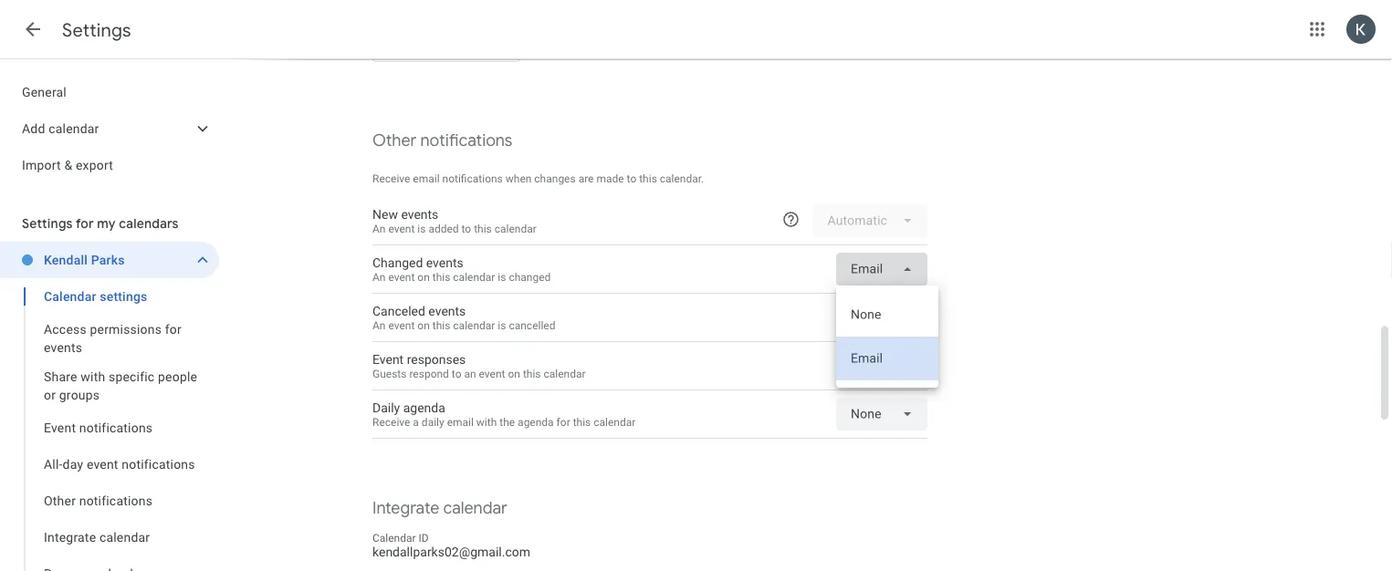 Task type: describe. For each thing, give the bounding box(es) containing it.
access
[[44, 322, 87, 337]]

kendall parks tree item
[[0, 242, 219, 278]]

export
[[76, 158, 113, 173]]

an for canceled events
[[373, 319, 386, 332]]

the
[[500, 416, 515, 428]]

groups
[[59, 388, 100, 403]]

this left the "calendar."
[[639, 173, 657, 185]]

kendall
[[44, 252, 88, 268]]

integrate calendar inside 'settings for my calendars' tree
[[44, 530, 150, 545]]

or
[[44, 388, 56, 403]]

for inside access permissions for events
[[165, 322, 182, 337]]

calendar inside canceled events an event on this calendar is cancelled
[[453, 319, 495, 332]]

calendar for calendar id kendallparks02@gmail.com
[[373, 532, 416, 545]]

0 vertical spatial email
[[413, 173, 440, 185]]

people
[[158, 369, 197, 384]]

to inside new events an event is added to this calendar
[[462, 222, 471, 235]]

a
[[413, 416, 419, 428]]

this inside changed events an event on this calendar is changed
[[433, 271, 450, 283]]

on inside the event responses guests respond to an event on this calendar
[[508, 367, 520, 380]]

settings for my calendars
[[22, 215, 179, 231]]

receive email notifications when changes are made to this calendar.
[[373, 173, 704, 185]]

events for changed events
[[426, 255, 464, 271]]

is for changed events
[[498, 271, 506, 283]]

other notifications inside "group"
[[44, 494, 153, 509]]

made
[[597, 173, 624, 185]]

specific
[[109, 369, 155, 384]]

calendar.
[[660, 173, 704, 185]]

calendar inside the event responses guests respond to an event on this calendar
[[544, 367, 586, 380]]

are
[[579, 173, 594, 185]]

calendar inside daily agenda receive a daily email with the agenda for this calendar
[[594, 416, 636, 428]]

all-
[[44, 457, 63, 472]]

notifications up new events an event is added to this calendar
[[442, 173, 503, 185]]

day
[[63, 457, 83, 472]]

permissions
[[90, 322, 162, 337]]

general
[[22, 84, 67, 100]]

added
[[429, 222, 459, 235]]

import & export
[[22, 158, 113, 173]]

import
[[22, 158, 61, 173]]

an for changed events
[[373, 271, 386, 283]]

event inside "group"
[[87, 457, 118, 472]]

with inside share with specific people or groups
[[81, 369, 105, 384]]

share
[[44, 369, 77, 384]]

daily
[[422, 416, 444, 428]]

cancelled
[[509, 319, 556, 332]]

calendar inside "group"
[[99, 530, 150, 545]]

this inside canceled events an event on this calendar is cancelled
[[433, 319, 450, 332]]

settings
[[100, 289, 147, 304]]

0 vertical spatial integrate calendar
[[373, 498, 507, 519]]

calendar inside new events an event is added to this calendar
[[495, 222, 537, 235]]

event for event notifications
[[44, 420, 76, 436]]

event inside the event responses guests respond to an event on this calendar
[[479, 367, 505, 380]]

receive inside daily agenda receive a daily email with the agenda for this calendar
[[373, 416, 410, 428]]

an
[[464, 367, 476, 380]]

when
[[506, 173, 532, 185]]

event for canceled
[[388, 319, 415, 332]]

respond
[[409, 367, 449, 380]]

changed events an event on this calendar is changed
[[373, 255, 551, 283]]

an event on this calendar is changed list box
[[836, 286, 939, 388]]

calendar inside changed events an event on this calendar is changed
[[453, 271, 495, 283]]

email inside daily agenda receive a daily email with the agenda for this calendar
[[447, 416, 474, 428]]



Task type: locate. For each thing, give the bounding box(es) containing it.
event inside the event responses guests respond to an event on this calendar
[[373, 352, 404, 367]]

calendar id kendallparks02@gmail.com
[[373, 532, 531, 560]]

1 vertical spatial calendar
[[373, 532, 416, 545]]

events inside access permissions for events
[[44, 340, 82, 355]]

to
[[627, 173, 637, 185], [462, 222, 471, 235], [452, 367, 462, 380]]

an inside changed events an event on this calendar is changed
[[373, 271, 386, 283]]

1 vertical spatial receive
[[373, 416, 410, 428]]

2 vertical spatial is
[[498, 319, 506, 332]]

0 vertical spatial event
[[373, 352, 404, 367]]

event inside canceled events an event on this calendar is cancelled
[[388, 319, 415, 332]]

an up changed
[[373, 222, 386, 235]]

0 horizontal spatial integrate calendar
[[44, 530, 150, 545]]

2 vertical spatial to
[[452, 367, 462, 380]]

is left added on the top of the page
[[418, 222, 426, 235]]

other
[[373, 130, 417, 151], [44, 494, 76, 509]]

is left changed
[[498, 271, 506, 283]]

integrate calendar down all-day event notifications
[[44, 530, 150, 545]]

canceled
[[373, 304, 425, 319]]

integrate calendar
[[373, 498, 507, 519], [44, 530, 150, 545]]

with inside daily agenda receive a daily email with the agenda for this calendar
[[476, 416, 497, 428]]

for
[[76, 215, 94, 231], [165, 322, 182, 337], [557, 416, 570, 428]]

other notifications down all-day event notifications
[[44, 494, 153, 509]]

0 horizontal spatial other notifications
[[44, 494, 153, 509]]

event inside new events an event is added to this calendar
[[388, 222, 415, 235]]

this right the
[[573, 416, 591, 428]]

event up changed
[[388, 222, 415, 235]]

group
[[0, 278, 219, 572]]

id
[[419, 532, 429, 545]]

is inside changed events an event on this calendar is changed
[[498, 271, 506, 283]]

an for new events
[[373, 222, 386, 235]]

new events an event is added to this calendar
[[373, 207, 537, 235]]

this down cancelled
[[523, 367, 541, 380]]

calendar for calendar settings
[[44, 289, 96, 304]]

on for changed
[[418, 271, 430, 283]]

1 vertical spatial event
[[44, 420, 76, 436]]

1 horizontal spatial integrate calendar
[[373, 498, 507, 519]]

0 vertical spatial to
[[627, 173, 637, 185]]

responses
[[407, 352, 466, 367]]

1 vertical spatial an
[[373, 271, 386, 283]]

daily agenda receive a daily email with the agenda for this calendar
[[373, 401, 636, 428]]

settings right go back image on the top left of page
[[62, 19, 131, 42]]

0 horizontal spatial other
[[44, 494, 76, 509]]

1 option from the top
[[836, 293, 939, 337]]

event for new
[[388, 222, 415, 235]]

0 vertical spatial on
[[418, 271, 430, 283]]

0 horizontal spatial event
[[44, 420, 76, 436]]

on up responses
[[418, 319, 430, 332]]

calendar inside tree
[[44, 289, 96, 304]]

kendallparks02@gmail.com
[[373, 545, 531, 560]]

event inside changed events an event on this calendar is changed
[[388, 271, 415, 283]]

share with specific people or groups
[[44, 369, 197, 403]]

settings for settings for my calendars
[[22, 215, 73, 231]]

with up groups
[[81, 369, 105, 384]]

1 vertical spatial integrate calendar
[[44, 530, 150, 545]]

0 vertical spatial is
[[418, 222, 426, 235]]

event up canceled at the left bottom of the page
[[388, 271, 415, 283]]

0 vertical spatial integrate
[[373, 498, 439, 519]]

2 vertical spatial for
[[557, 416, 570, 428]]

events right new
[[401, 207, 439, 222]]

changed
[[373, 255, 423, 271]]

is
[[418, 222, 426, 235], [498, 271, 506, 283], [498, 319, 506, 332]]

this
[[639, 173, 657, 185], [474, 222, 492, 235], [433, 271, 450, 283], [433, 319, 450, 332], [523, 367, 541, 380], [573, 416, 591, 428]]

an
[[373, 222, 386, 235], [373, 271, 386, 283], [373, 319, 386, 332]]

new
[[373, 207, 398, 222]]

2 vertical spatial on
[[508, 367, 520, 380]]

for left my
[[76, 215, 94, 231]]

event
[[373, 352, 404, 367], [44, 420, 76, 436]]

events for new events
[[401, 207, 439, 222]]

events down access
[[44, 340, 82, 355]]

an up canceled at the left bottom of the page
[[373, 271, 386, 283]]

0 horizontal spatial integrate
[[44, 530, 96, 545]]

for right permissions
[[165, 322, 182, 337]]

1 vertical spatial other notifications
[[44, 494, 153, 509]]

1 receive from the top
[[373, 173, 410, 185]]

is for canceled events
[[498, 319, 506, 332]]

option
[[836, 293, 939, 337], [836, 337, 939, 381]]

an up guests
[[373, 319, 386, 332]]

1 vertical spatial to
[[462, 222, 471, 235]]

event up responses
[[388, 319, 415, 332]]

on inside changed events an event on this calendar is changed
[[418, 271, 430, 283]]

integrate
[[373, 498, 439, 519], [44, 530, 96, 545]]

1 vertical spatial is
[[498, 271, 506, 283]]

1 vertical spatial email
[[447, 416, 474, 428]]

is inside new events an event is added to this calendar
[[418, 222, 426, 235]]

with
[[81, 369, 105, 384], [476, 416, 497, 428]]

calendar settings
[[44, 289, 147, 304]]

event down or
[[44, 420, 76, 436]]

2 receive from the top
[[373, 416, 410, 428]]

events inside changed events an event on this calendar is changed
[[426, 255, 464, 271]]

events down added on the top of the page
[[426, 255, 464, 271]]

with left the
[[476, 416, 497, 428]]

0 vertical spatial other notifications
[[373, 130, 512, 151]]

1 horizontal spatial email
[[447, 416, 474, 428]]

1 vertical spatial for
[[165, 322, 182, 337]]

calendar
[[49, 121, 99, 136], [495, 222, 537, 235], [453, 271, 495, 283], [453, 319, 495, 332], [544, 367, 586, 380], [594, 416, 636, 428], [443, 498, 507, 519], [99, 530, 150, 545]]

to inside the event responses guests respond to an event on this calendar
[[452, 367, 462, 380]]

0 vertical spatial receive
[[373, 173, 410, 185]]

1 vertical spatial on
[[418, 319, 430, 332]]

event for changed
[[388, 271, 415, 283]]

2 option from the top
[[836, 337, 939, 381]]

1 horizontal spatial event
[[373, 352, 404, 367]]

events down changed events an event on this calendar is changed
[[429, 304, 466, 319]]

other notifications up new events an event is added to this calendar
[[373, 130, 512, 151]]

notifications down event notifications
[[122, 457, 195, 472]]

email
[[413, 173, 440, 185], [447, 416, 474, 428]]

1 horizontal spatial with
[[476, 416, 497, 428]]

0 vertical spatial with
[[81, 369, 105, 384]]

&
[[64, 158, 72, 173]]

event right day
[[87, 457, 118, 472]]

receive left a
[[373, 416, 410, 428]]

0 vertical spatial calendar
[[44, 289, 96, 304]]

0 horizontal spatial with
[[81, 369, 105, 384]]

my
[[97, 215, 116, 231]]

event for event responses guests respond to an event on this calendar
[[373, 352, 404, 367]]

add notification image
[[373, 24, 520, 68]]

tree containing general
[[0, 74, 219, 184]]

None field
[[836, 253, 928, 286], [836, 398, 928, 431], [836, 253, 928, 286], [836, 398, 928, 431]]

notifications up all-day event notifications
[[79, 420, 153, 436]]

2 horizontal spatial for
[[557, 416, 570, 428]]

for inside daily agenda receive a daily email with the agenda for this calendar
[[557, 416, 570, 428]]

on up daily agenda receive a daily email with the agenda for this calendar
[[508, 367, 520, 380]]

to right "made"
[[627, 173, 637, 185]]

settings
[[62, 19, 131, 42], [22, 215, 73, 231]]

other down all- at the left bottom of page
[[44, 494, 76, 509]]

add calendar
[[22, 121, 99, 136]]

parks
[[91, 252, 125, 268]]

other up new
[[373, 130, 417, 151]]

tree
[[0, 74, 219, 184]]

on up canceled at the left bottom of the page
[[418, 271, 430, 283]]

changed
[[509, 271, 551, 283]]

0 horizontal spatial agenda
[[403, 401, 445, 416]]

1 vertical spatial with
[[476, 416, 497, 428]]

an inside new events an event is added to this calendar
[[373, 222, 386, 235]]

is left cancelled
[[498, 319, 506, 332]]

integrate up id
[[373, 498, 439, 519]]

1 horizontal spatial integrate
[[373, 498, 439, 519]]

on for canceled
[[418, 319, 430, 332]]

access permissions for events
[[44, 322, 182, 355]]

event inside "group"
[[44, 420, 76, 436]]

settings heading
[[62, 19, 131, 42]]

0 vertical spatial settings
[[62, 19, 131, 42]]

1 horizontal spatial other
[[373, 130, 417, 151]]

1 horizontal spatial for
[[165, 322, 182, 337]]

0 vertical spatial other
[[373, 130, 417, 151]]

settings up kendall
[[22, 215, 73, 231]]

0 horizontal spatial email
[[413, 173, 440, 185]]

for right the
[[557, 416, 570, 428]]

agenda
[[403, 401, 445, 416], [518, 416, 554, 428]]

settings for my calendars tree
[[0, 242, 219, 572]]

receive up new
[[373, 173, 410, 185]]

an inside canceled events an event on this calendar is cancelled
[[373, 319, 386, 332]]

integrate calendar up id
[[373, 498, 507, 519]]

notifications down all-day event notifications
[[79, 494, 153, 509]]

1 horizontal spatial other notifications
[[373, 130, 512, 151]]

notifications up when
[[420, 130, 512, 151]]

add
[[22, 121, 45, 136]]

1 horizontal spatial calendar
[[373, 532, 416, 545]]

this inside daily agenda receive a daily email with the agenda for this calendar
[[573, 416, 591, 428]]

this right changed
[[433, 271, 450, 283]]

agenda right the
[[518, 416, 554, 428]]

calendar left id
[[373, 532, 416, 545]]

this right added on the top of the page
[[474, 222, 492, 235]]

notifications
[[420, 130, 512, 151], [442, 173, 503, 185], [79, 420, 153, 436], [122, 457, 195, 472], [79, 494, 153, 509]]

guests
[[373, 367, 407, 380]]

settings for settings
[[62, 19, 131, 42]]

1 an from the top
[[373, 222, 386, 235]]

this up responses
[[433, 319, 450, 332]]

agenda down respond
[[403, 401, 445, 416]]

integrate inside "group"
[[44, 530, 96, 545]]

event right an
[[479, 367, 505, 380]]

to left an
[[452, 367, 462, 380]]

2 vertical spatial an
[[373, 319, 386, 332]]

calendars
[[119, 215, 179, 231]]

daily
[[373, 401, 400, 416]]

this inside new events an event is added to this calendar
[[474, 222, 492, 235]]

0 horizontal spatial for
[[76, 215, 94, 231]]

event notifications
[[44, 420, 153, 436]]

is inside canceled events an event on this calendar is cancelled
[[498, 319, 506, 332]]

all-day event notifications
[[44, 457, 195, 472]]

event responses guests respond to an event on this calendar
[[373, 352, 586, 380]]

events inside canceled events an event on this calendar is cancelled
[[429, 304, 466, 319]]

changes
[[534, 173, 576, 185]]

1 vertical spatial other
[[44, 494, 76, 509]]

0 vertical spatial an
[[373, 222, 386, 235]]

event left respond
[[373, 352, 404, 367]]

canceled events an event on this calendar is cancelled
[[373, 304, 556, 332]]

go back image
[[22, 18, 44, 40]]

kendall parks
[[44, 252, 125, 268]]

events for canceled events
[[429, 304, 466, 319]]

to right added on the top of the page
[[462, 222, 471, 235]]

other inside "group"
[[44, 494, 76, 509]]

events
[[401, 207, 439, 222], [426, 255, 464, 271], [429, 304, 466, 319], [44, 340, 82, 355]]

integrate down day
[[44, 530, 96, 545]]

1 vertical spatial settings
[[22, 215, 73, 231]]

1 horizontal spatial agenda
[[518, 416, 554, 428]]

calendar inside calendar id kendallparks02@gmail.com
[[373, 532, 416, 545]]

email right daily
[[447, 416, 474, 428]]

email up new events an event is added to this calendar
[[413, 173, 440, 185]]

group containing calendar settings
[[0, 278, 219, 572]]

1 vertical spatial integrate
[[44, 530, 96, 545]]

calendar
[[44, 289, 96, 304], [373, 532, 416, 545]]

0 vertical spatial for
[[76, 215, 94, 231]]

this inside the event responses guests respond to an event on this calendar
[[523, 367, 541, 380]]

event
[[388, 222, 415, 235], [388, 271, 415, 283], [388, 319, 415, 332], [479, 367, 505, 380], [87, 457, 118, 472]]

events inside new events an event is added to this calendar
[[401, 207, 439, 222]]

on
[[418, 271, 430, 283], [418, 319, 430, 332], [508, 367, 520, 380]]

calendar up access
[[44, 289, 96, 304]]

on inside canceled events an event on this calendar is cancelled
[[418, 319, 430, 332]]

0 horizontal spatial calendar
[[44, 289, 96, 304]]

3 an from the top
[[373, 319, 386, 332]]

receive
[[373, 173, 410, 185], [373, 416, 410, 428]]

other notifications
[[373, 130, 512, 151], [44, 494, 153, 509]]

2 an from the top
[[373, 271, 386, 283]]



Task type: vqa. For each thing, say whether or not it's contained in the screenshot.
Add at the left of the page
yes



